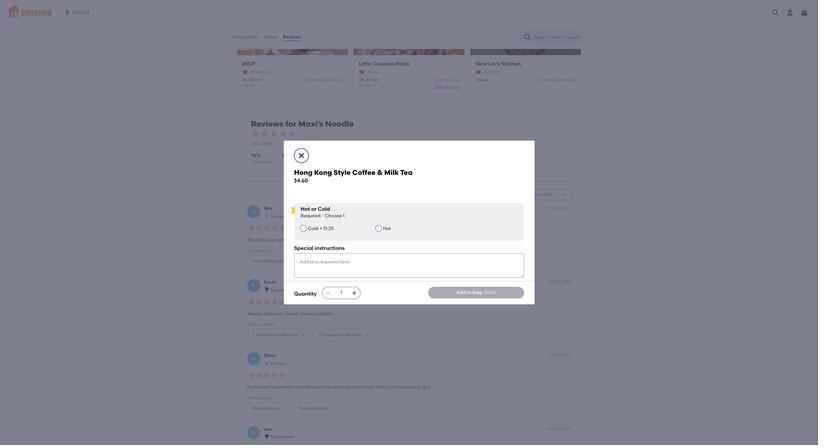 Task type: describe. For each thing, give the bounding box(es) containing it.
& for hong kong style coffee & milk tea
[[299, 259, 302, 264]]

too
[[368, 238, 375, 243]]

min for min ordered:
[[247, 249, 254, 253]]

0 vertical spatial 2
[[338, 259, 340, 264]]

hong kong style coffee & milk tea
[[253, 259, 318, 264]]

1 topping noodle soup button
[[313, 329, 374, 341]]

not enough ratings for ihop
[[306, 78, 343, 82]]

subscription pass image for little caesars pizza
[[359, 69, 366, 75]]

138 ratings
[[251, 141, 275, 147]]

hong kong style coffee & milk tea button
[[247, 256, 330, 268]]

delicious.
[[264, 311, 284, 317]]

little caesars pizza
[[359, 61, 409, 67]]

2 horizontal spatial soup
[[374, 259, 384, 264]]

0 horizontal spatial 2 toppings noodle soup button
[[247, 329, 311, 341]]

jul
[[549, 353, 555, 358]]

96 for 96 correct order
[[313, 153, 318, 158]]

ordered: for you
[[258, 396, 274, 401]]

option.
[[318, 311, 333, 317]]

138
[[251, 141, 258, 147]]

go!!
[[422, 385, 431, 390]]

1 vertical spatial the
[[395, 385, 402, 390]]

20–30
[[242, 78, 254, 82]]

the
[[247, 238, 255, 243]]

1 was from the left
[[268, 238, 277, 243]]

soup inside button
[[352, 333, 362, 337]]

raw dumplings
[[299, 407, 328, 411]]

apr
[[548, 427, 555, 431]]

little caesars pizza link
[[359, 61, 459, 68]]

reviewer for ken
[[279, 435, 295, 440]]

svg image inside main navigation navigation
[[772, 9, 780, 17]]

bag:
[[473, 290, 483, 296]]

2 horizontal spatial kong
[[339, 385, 350, 390]]

0 horizontal spatial the
[[302, 238, 309, 243]]

tea for hong kong style coffee & milk tea
[[311, 259, 318, 264]]

kavin for kavin  ordered:
[[247, 322, 258, 327]]

plus icon image inside raw dumplings button
[[331, 407, 335, 411]]

kavin for kavin
[[264, 280, 277, 285]]

21,
[[557, 280, 561, 284]]

0 horizontal spatial maxi's
[[298, 119, 323, 129]]

288 ratings
[[435, 85, 459, 90]]

jan
[[548, 280, 556, 284]]

if
[[247, 385, 250, 390]]

96 correct order
[[313, 153, 328, 171]]

1 vertical spatial delivery
[[310, 238, 328, 243]]

mar 10, 2023
[[548, 206, 571, 211]]

jan 21, 2023
[[548, 280, 571, 284]]

svg image inside 123rd st button
[[64, 9, 71, 16]]

is
[[390, 385, 394, 390]]

you
[[251, 385, 259, 390]]

1 vertical spatial cold
[[308, 226, 318, 232]]

top for ken
[[271, 435, 278, 440]]

good
[[251, 160, 262, 164]]

min for little caesars pizza
[[371, 78, 379, 82]]

hot or cold required - choose 1.
[[301, 206, 346, 219]]

1.78
[[242, 84, 249, 88]]

new lin's kitchen
[[476, 61, 521, 67]]

great
[[286, 311, 299, 317]]

Special instructions text field
[[294, 254, 524, 278]]

caesars
[[373, 61, 395, 67]]

plus icon image for authentic
[[281, 407, 285, 411]]

kitchen
[[501, 61, 521, 67]]

required
[[301, 213, 321, 219]]

reviews
[[274, 214, 288, 219]]

1.
[[343, 213, 346, 219]]

new
[[476, 61, 487, 67]]

dinni ordered:
[[247, 396, 274, 401]]

1 horizontal spatial 2 toppings noodle soup button
[[332, 256, 396, 268]]

ken
[[264, 427, 272, 432]]

always delicious.  great delivery option.
[[247, 311, 333, 317]]

raw dumplings button
[[293, 403, 340, 415]]

plus icon image for great,
[[320, 260, 324, 264]]

topping
[[321, 333, 336, 337]]

123rd st button
[[60, 8, 96, 18]]

min ordered:
[[247, 249, 271, 253]]

raw wontons button
[[247, 403, 291, 415]]

1 horizontal spatial to
[[467, 290, 472, 296]]

1 vertical spatial 2
[[253, 333, 255, 337]]

always
[[247, 311, 263, 317]]

not enough ratings for new lin's kitchen
[[540, 78, 576, 82]]

3 reviews
[[271, 214, 288, 219]]

want
[[260, 385, 271, 390]]

1 vertical spatial maxi's
[[376, 385, 389, 390]]

hot for hot or cold required - choose 1.
[[301, 206, 310, 212]]

if you want authentic and delicious hong kong style food, maxi's is the place to go!!
[[247, 385, 431, 390]]

food inside the '96 good food'
[[263, 160, 271, 164]]

save this restaurant image for new
[[566, 18, 574, 26]]

main navigation navigation
[[0, 0, 818, 25]]

mi for ihop
[[250, 84, 255, 88]]

milk for hong kong style coffee & milk tea $4.60
[[384, 169, 399, 177]]

great
[[355, 238, 367, 243]]

cold + $1.25
[[308, 226, 334, 232]]

top for kavin
[[271, 288, 278, 293]]

reviews for maxi's noodle
[[251, 119, 354, 129]]

d
[[252, 356, 255, 362]]

review
[[273, 362, 285, 366]]

+
[[320, 226, 322, 232]]

tea for hong kong style coffee & milk tea $4.60
[[400, 169, 413, 177]]

dinni for dinni
[[264, 353, 276, 359]]

96 for 96 good food
[[251, 153, 256, 158]]

kong for hong kong style coffee & milk tea $4.60
[[314, 169, 332, 177]]

choose
[[325, 213, 342, 219]]

categories button
[[233, 25, 258, 49]]

person
[[329, 238, 344, 243]]

apr 22, 2022
[[548, 427, 571, 431]]

coffee for hong kong style coffee & milk tea
[[285, 259, 298, 264]]

1 horizontal spatial svg image
[[801, 9, 809, 17]]

$1.25
[[323, 226, 334, 232]]

quantity
[[294, 291, 317, 297]]

hong kong style coffee & milk tea $4.60
[[294, 169, 413, 184]]

91
[[282, 153, 286, 158]]

2022 for ken
[[562, 427, 571, 431]]

delicious
[[305, 385, 324, 390]]

ihop
[[242, 61, 256, 67]]

20–30 min 1.78 mi
[[242, 78, 262, 88]]

special instructions
[[294, 245, 345, 251]]

4.11
[[359, 84, 365, 88]]

or
[[311, 206, 317, 212]]

2 was from the left
[[345, 238, 354, 243]]

subscription pass image for ihop
[[242, 69, 249, 75]]

coffee for hong kong style coffee & milk tea $4.60
[[352, 169, 376, 177]]

jul 24, 2022
[[549, 353, 571, 358]]

the food was great, and the delivery person was great too
[[247, 238, 375, 243]]

top reviewer for ken
[[271, 435, 295, 440]]

mi for little caesars pizza
[[366, 84, 371, 88]]

hong for hong kong style coffee & milk tea
[[253, 259, 263, 264]]



Task type: locate. For each thing, give the bounding box(es) containing it.
1 trophy icon image from the top
[[264, 287, 269, 292]]

96 inside 96 correct order
[[313, 153, 318, 158]]

milk inside 'hong kong style coffee & milk tea $4.60'
[[384, 169, 399, 177]]

maxi's right for
[[298, 119, 323, 129]]

not enough ratings
[[306, 78, 343, 82], [540, 78, 576, 82]]

top right k
[[271, 288, 278, 293]]

maxi's left is
[[376, 385, 389, 390]]

raw down 'dinni ordered:'
[[253, 407, 261, 411]]

dinni for dinni ordered:
[[247, 396, 257, 401]]

0 horizontal spatial to
[[417, 385, 421, 390]]

not down ihop link
[[306, 78, 313, 82]]

1 vertical spatial and
[[295, 385, 304, 390]]

dinni down the you
[[247, 396, 257, 401]]

chinese
[[485, 70, 500, 74]]

about
[[264, 34, 278, 40]]

0 horizontal spatial svg image
[[64, 9, 71, 16]]

ordered: down delicious.
[[258, 322, 275, 327]]

raw wontons
[[253, 407, 279, 411]]

and for the
[[292, 238, 301, 243]]

1 raw from the left
[[253, 407, 261, 411]]

1 horizontal spatial subscription pass image
[[359, 69, 366, 75]]

2023 right 10,
[[562, 206, 571, 211]]

1 enough from the left
[[314, 78, 328, 82]]

trophy icon image for ken
[[264, 435, 269, 440]]

1 vertical spatial trophy icon image
[[264, 435, 269, 440]]

0 horizontal spatial dinni
[[247, 396, 257, 401]]

1 horizontal spatial kavin
[[264, 280, 277, 285]]

reviews button
[[283, 25, 302, 49]]

0 horizontal spatial min
[[247, 249, 254, 253]]

was
[[268, 238, 277, 243], [345, 238, 354, 243]]

1 vertical spatial pizza
[[368, 70, 378, 74]]

2 96 from the left
[[313, 153, 318, 158]]

0 horizontal spatial 96
[[251, 153, 256, 158]]

save this restaurant button for new
[[564, 16, 576, 28]]

hong for hong kong style coffee & milk tea $4.60
[[294, 169, 313, 177]]

top reviewer for kavin
[[271, 288, 295, 293]]

ordered: for food
[[255, 249, 271, 253]]

closed
[[476, 78, 489, 82]]

style
[[351, 385, 361, 390]]

1 vertical spatial milk
[[302, 259, 310, 264]]

& inside 'hong kong style coffee & milk tea $4.60'
[[377, 169, 383, 177]]

and up special
[[292, 238, 301, 243]]

ordered: for delicious.
[[258, 322, 275, 327]]

1 mi from the left
[[250, 84, 255, 88]]

0 vertical spatial &
[[377, 169, 383, 177]]

0 vertical spatial the
[[302, 238, 309, 243]]

2 toppings noodle soup button
[[332, 256, 396, 268], [247, 329, 311, 341]]

0 vertical spatial top
[[271, 288, 278, 293]]

1 horizontal spatial toppings
[[341, 259, 358, 264]]

24,
[[556, 353, 561, 358]]

0 vertical spatial 2 toppings noodle soup button
[[332, 256, 396, 268]]

0 vertical spatial reviewer
[[279, 288, 295, 293]]

trophy icon image for kavin
[[264, 287, 269, 292]]

0 horizontal spatial 2 toppings noodle soup
[[253, 333, 298, 337]]

save this restaurant button
[[331, 16, 343, 28], [448, 16, 459, 28], [564, 16, 576, 28]]

2 down instructions
[[338, 259, 340, 264]]

mi
[[250, 84, 255, 88], [366, 84, 371, 88]]

hong down the min ordered:
[[253, 259, 263, 264]]

min for min
[[264, 206, 272, 211]]

2 subscription pass image from the left
[[359, 69, 366, 75]]

add to bag: $4.60
[[457, 290, 496, 296]]

svg image
[[772, 9, 780, 17], [297, 152, 305, 160], [326, 291, 331, 296], [352, 291, 357, 296]]

hong inside 'hong kong style coffee & milk tea $4.60'
[[294, 169, 313, 177]]

cold
[[318, 206, 330, 212], [308, 226, 318, 232]]

style down great,
[[275, 259, 284, 264]]

reviews right about
[[283, 34, 301, 40]]

hong down time
[[294, 169, 313, 177]]

1 horizontal spatial tea
[[400, 169, 413, 177]]

96 up "correct"
[[313, 153, 318, 158]]

mi inside 20–30 min 1.78 mi
[[250, 84, 255, 88]]

2 down kavin  ordered:
[[253, 333, 255, 337]]

1 horizontal spatial not enough ratings
[[540, 78, 576, 82]]

0 vertical spatial food
[[263, 160, 271, 164]]

categories
[[233, 34, 258, 40]]

0 horizontal spatial subscription pass image
[[242, 69, 249, 75]]

123rd
[[72, 10, 84, 15]]

1 for 1 review
[[271, 362, 272, 366]]

delivery inside 91 on time delivery
[[282, 167, 297, 171]]

1 vertical spatial to
[[417, 385, 421, 390]]

0 vertical spatial trophy icon image
[[264, 287, 269, 292]]

coffee inside 'hong kong style coffee & milk tea' button
[[285, 259, 298, 264]]

style right 96 correct order
[[334, 169, 351, 177]]

min
[[255, 78, 262, 82], [371, 78, 379, 82]]

milk
[[384, 169, 399, 177], [302, 259, 310, 264]]

min inside 20–30 min 1.78 mi
[[255, 78, 262, 82]]

noodle inside button
[[337, 333, 351, 337]]

2 horizontal spatial hong
[[325, 385, 337, 390]]

2 toppings noodle soup
[[338, 259, 384, 264], [253, 333, 298, 337]]

1 vertical spatial hong
[[253, 259, 263, 264]]

plus icon image right dumplings
[[331, 407, 335, 411]]

0 vertical spatial maxi's
[[298, 119, 323, 129]]

subscription pass image up 20–30
[[242, 69, 249, 75]]

1 horizontal spatial coffee
[[352, 169, 376, 177]]

1 left review
[[271, 362, 272, 366]]

2 2022 from the top
[[562, 427, 571, 431]]

top down ken
[[271, 435, 278, 440]]

1 review
[[271, 362, 285, 366]]

96
[[251, 153, 256, 158], [313, 153, 318, 158]]

2 2023 from the top
[[562, 280, 571, 284]]

delivery
[[282, 167, 297, 171], [310, 238, 328, 243], [300, 311, 317, 317]]

plus icon image inside 1 topping noodle soup button
[[364, 333, 368, 337]]

raw
[[253, 407, 261, 411], [299, 407, 307, 411]]

pizza down 'little'
[[368, 70, 378, 74]]

1 vertical spatial style
[[275, 259, 284, 264]]

288
[[435, 85, 443, 90]]

style inside 'hong kong style coffee & milk tea $4.60'
[[334, 169, 351, 177]]

plus icon image right wontons
[[281, 407, 285, 411]]

0 vertical spatial to
[[467, 290, 472, 296]]

was left the "great"
[[345, 238, 354, 243]]

for
[[285, 119, 297, 129]]

great,
[[278, 238, 291, 243]]

plus icon image right 1 topping noodle soup
[[364, 333, 368, 337]]

$4.60 inside 'hong kong style coffee & milk tea $4.60'
[[294, 178, 308, 184]]

kong inside button
[[264, 259, 274, 264]]

0 vertical spatial hot
[[301, 206, 310, 212]]

2 vertical spatial hong
[[325, 385, 337, 390]]

1 top reviewer from the top
[[271, 288, 295, 293]]

not for ihop
[[306, 78, 313, 82]]

1 horizontal spatial milk
[[384, 169, 399, 177]]

1 horizontal spatial pizza
[[396, 61, 409, 67]]

mi right "1.78"
[[250, 84, 255, 88]]

1 2023 from the top
[[562, 206, 571, 211]]

kong down the min ordered:
[[264, 259, 274, 264]]

1 horizontal spatial mi
[[366, 84, 371, 88]]

tea
[[400, 169, 413, 177], [311, 259, 318, 264]]

2022 right "22,"
[[562, 427, 571, 431]]

food,
[[362, 385, 375, 390]]

1 horizontal spatial not
[[540, 78, 546, 82]]

dinni
[[264, 353, 276, 359], [247, 396, 257, 401]]

ihop link
[[242, 61, 343, 68]]

0 horizontal spatial not
[[306, 78, 313, 82]]

mi right 4.11
[[366, 84, 371, 88]]

1 horizontal spatial 1
[[319, 333, 320, 337]]

0 vertical spatial 1
[[319, 333, 320, 337]]

0 horizontal spatial was
[[268, 238, 277, 243]]

kong left style in the bottom of the page
[[339, 385, 350, 390]]

plus icon image down the special instructions on the left of the page
[[320, 260, 324, 264]]

1 horizontal spatial maxi's
[[376, 385, 389, 390]]

plus icon image
[[320, 260, 324, 264], [301, 333, 305, 337], [364, 333, 368, 337], [281, 407, 285, 411], [331, 407, 335, 411]]

kong down "correct"
[[314, 169, 332, 177]]

enough for ihop
[[314, 78, 328, 82]]

cold left +
[[308, 226, 318, 232]]

2022
[[562, 353, 571, 358], [562, 427, 571, 431]]

reviews for reviews for maxi's noodle
[[251, 119, 283, 129]]

0 vertical spatial pizza
[[396, 61, 409, 67]]

style for hong kong style coffee & milk tea
[[275, 259, 284, 264]]

raw for raw wontons
[[253, 407, 261, 411]]

1 left topping
[[319, 333, 320, 337]]

subscription pass image up 30–40
[[359, 69, 366, 75]]

1 horizontal spatial kong
[[314, 169, 332, 177]]

kong for hong kong style coffee & milk tea
[[264, 259, 274, 264]]

2 top from the top
[[271, 435, 278, 440]]

0 horizontal spatial tea
[[311, 259, 318, 264]]

2 trophy icon image from the top
[[264, 435, 269, 440]]

hong inside button
[[253, 259, 263, 264]]

0 horizontal spatial mi
[[250, 84, 255, 88]]

1 horizontal spatial 2
[[338, 259, 340, 264]]

0 horizontal spatial kavin
[[247, 322, 258, 327]]

1 vertical spatial hot
[[383, 226, 391, 232]]

order
[[313, 167, 323, 171]]

0 vertical spatial delivery
[[282, 167, 297, 171]]

kavin  ordered:
[[247, 322, 275, 327]]

enough
[[314, 78, 328, 82], [547, 78, 562, 82]]

plus icon image down always delicious.  great delivery option.
[[301, 333, 305, 337]]

0 horizontal spatial $4.60
[[294, 178, 308, 184]]

1 vertical spatial food
[[257, 238, 267, 243]]

2 toppings noodle soup down the "great"
[[338, 259, 384, 264]]

Search Maxi's Noodle search field
[[533, 34, 583, 41]]

$4.60 down time
[[294, 178, 308, 184]]

coffee
[[352, 169, 376, 177], [285, 259, 298, 264]]

tea inside button
[[311, 259, 318, 264]]

ordered: up raw wontons
[[258, 396, 274, 401]]

2 min from the left
[[371, 78, 379, 82]]

0 vertical spatial ordered:
[[255, 249, 271, 253]]

1 inside button
[[319, 333, 320, 337]]

2 horizontal spatial save this restaurant image
[[566, 18, 574, 26]]

1 vertical spatial 2 toppings noodle soup button
[[247, 329, 311, 341]]

0 horizontal spatial hong
[[253, 259, 263, 264]]

1 reviewer from the top
[[279, 288, 295, 293]]

raw inside button
[[299, 407, 307, 411]]

3 save this restaurant button from the left
[[564, 16, 576, 28]]

ratings
[[329, 78, 343, 82], [563, 78, 576, 82], [444, 85, 459, 90], [259, 141, 275, 147]]

min down the
[[247, 249, 254, 253]]

coffee inside 'hong kong style coffee & milk tea $4.60'
[[352, 169, 376, 177]]

not
[[306, 78, 313, 82], [540, 78, 546, 82]]

0 vertical spatial toppings
[[341, 259, 358, 264]]

& inside button
[[299, 259, 302, 264]]

min up the 3
[[264, 206, 272, 211]]

save this restaurant image for little
[[450, 18, 457, 26]]

top reviewer up always delicious.  great delivery option.
[[271, 288, 295, 293]]

2022 right 24,
[[562, 353, 571, 358]]

2 vertical spatial kong
[[339, 385, 350, 390]]

hot inside hot or cold required - choose 1.
[[301, 206, 310, 212]]

trophy icon image right k
[[264, 287, 269, 292]]

2023 for always delicious.  great delivery option.
[[562, 280, 571, 284]]

2022 for dinni
[[562, 353, 571, 358]]

2 raw from the left
[[299, 407, 307, 411]]

0 horizontal spatial kong
[[264, 259, 274, 264]]

soup down too
[[374, 259, 384, 264]]

2023 right 21, in the right of the page
[[562, 280, 571, 284]]

ihop logo image
[[237, 12, 348, 67]]

1 vertical spatial min
[[247, 249, 254, 253]]

raw inside button
[[253, 407, 261, 411]]

breakfast
[[251, 70, 270, 74]]

save this restaurant image
[[333, 18, 341, 26], [450, 18, 457, 26], [566, 18, 574, 26]]

cold up the -
[[318, 206, 330, 212]]

3
[[271, 214, 273, 219]]

instructions
[[315, 245, 345, 251]]

k
[[252, 430, 255, 436]]

0 vertical spatial milk
[[384, 169, 399, 177]]

10,
[[556, 206, 561, 211]]

2 mi from the left
[[366, 84, 371, 88]]

2 toppings noodle soup down kavin  ordered:
[[253, 333, 298, 337]]

st
[[85, 10, 89, 15]]

add
[[457, 290, 466, 296]]

2 save this restaurant image from the left
[[450, 18, 457, 26]]

reviews up 138 ratings
[[251, 119, 283, 129]]

new lin's kitchen logo image
[[470, 12, 581, 67]]

on
[[282, 160, 288, 164]]

1 not enough ratings from the left
[[306, 78, 343, 82]]

hong
[[294, 169, 313, 177], [253, 259, 263, 264], [325, 385, 337, 390]]

little caesars pizza logo image
[[354, 12, 465, 67]]

kavin right k
[[264, 280, 277, 285]]

m
[[252, 209, 256, 215]]

2 save this restaurant button from the left
[[448, 16, 459, 28]]

2 toppings noodle soup button down kavin  ordered:
[[247, 329, 311, 341]]

1 horizontal spatial $4.60
[[484, 290, 496, 296]]

svg image
[[801, 9, 809, 17], [64, 9, 71, 16]]

hot
[[301, 206, 310, 212], [383, 226, 391, 232]]

time
[[289, 160, 297, 164]]

123rd st
[[72, 10, 89, 15]]

0 horizontal spatial milk
[[302, 259, 310, 264]]

tea inside 'hong kong style coffee & milk tea $4.60'
[[400, 169, 413, 177]]

raw for raw dumplings
[[299, 407, 307, 411]]

not for new lin's kitchen
[[540, 78, 546, 82]]

0 vertical spatial kavin
[[264, 280, 277, 285]]

1 vertical spatial 2022
[[562, 427, 571, 431]]

1 vertical spatial toppings
[[256, 333, 273, 337]]

hot for hot
[[383, 226, 391, 232]]

plus icon image inside raw wontons button
[[281, 407, 285, 411]]

1 vertical spatial coffee
[[285, 259, 298, 264]]

style for hong kong style coffee & milk tea $4.60
[[334, 169, 351, 177]]

authentic
[[272, 385, 294, 390]]

place
[[403, 385, 416, 390]]

1 horizontal spatial enough
[[547, 78, 562, 82]]

wontons
[[262, 407, 279, 411]]

was left great,
[[268, 238, 277, 243]]

reviews inside 'button'
[[283, 34, 301, 40]]

mi inside 30–40 min 4.11 mi
[[366, 84, 371, 88]]

2 top reviewer from the top
[[271, 435, 295, 440]]

2 not from the left
[[540, 78, 546, 82]]

0 horizontal spatial raw
[[253, 407, 261, 411]]

milk for hong kong style coffee & milk tea
[[302, 259, 310, 264]]

1 top from the top
[[271, 288, 278, 293]]

trophy icon image down ken
[[264, 435, 269, 440]]

kavin down always
[[247, 322, 258, 327]]

1 vertical spatial dinni
[[247, 396, 257, 401]]

0 vertical spatial cold
[[318, 206, 330, 212]]

plus icon image inside 'hong kong style coffee & milk tea' button
[[320, 260, 324, 264]]

to left 'go!!'
[[417, 385, 421, 390]]

lin's
[[489, 61, 500, 67]]

food right the
[[257, 238, 267, 243]]

3 save this restaurant image from the left
[[566, 18, 574, 26]]

1 horizontal spatial 96
[[313, 153, 318, 158]]

delivery for 91 on time delivery
[[282, 167, 297, 171]]

and for delicious
[[295, 385, 304, 390]]

plus icon image for delivery
[[301, 333, 305, 337]]

0 vertical spatial 2022
[[562, 353, 571, 358]]

search icon image
[[523, 33, 531, 41]]

30–40
[[359, 78, 371, 82]]

0 vertical spatial and
[[292, 238, 301, 243]]

reviews for reviews
[[283, 34, 301, 40]]

1 horizontal spatial hong
[[294, 169, 313, 177]]

ordered: down the
[[255, 249, 271, 253]]

kavin
[[264, 280, 277, 285], [247, 322, 258, 327]]

toppings down kavin  ordered:
[[256, 333, 273, 337]]

1 horizontal spatial 2 toppings noodle soup
[[338, 259, 384, 264]]

raw left dumplings
[[299, 407, 307, 411]]

and
[[292, 238, 301, 243], [295, 385, 304, 390]]

reviewer for kavin
[[279, 288, 295, 293]]

to right add
[[467, 290, 472, 296]]

min right 30–40
[[371, 78, 379, 82]]

1 vertical spatial 2023
[[562, 280, 571, 284]]

0 horizontal spatial min
[[255, 78, 262, 82]]

milk inside button
[[302, 259, 310, 264]]

0 vertical spatial hong
[[294, 169, 313, 177]]

kong inside 'hong kong style coffee & milk tea $4.60'
[[314, 169, 332, 177]]

0 horizontal spatial style
[[275, 259, 284, 264]]

$4.60 right bag:
[[484, 290, 496, 296]]

the right is
[[395, 385, 402, 390]]

1 not from the left
[[306, 78, 313, 82]]

min inside 30–40 min 4.11 mi
[[371, 78, 379, 82]]

delivery up the special instructions on the left of the page
[[310, 238, 328, 243]]

0 horizontal spatial soup
[[289, 333, 298, 337]]

delivery down time
[[282, 167, 297, 171]]

0 horizontal spatial hot
[[301, 206, 310, 212]]

1 for 1 topping noodle soup
[[319, 333, 320, 337]]

0 vertical spatial 2023
[[562, 206, 571, 211]]

k
[[252, 283, 255, 288]]

2 enough from the left
[[547, 78, 562, 82]]

top reviewer down ken
[[271, 435, 295, 440]]

96 inside the '96 good food'
[[251, 153, 256, 158]]

save this restaurant button for little
[[448, 16, 459, 28]]

enough for new lin's kitchen
[[547, 78, 562, 82]]

1 horizontal spatial min
[[371, 78, 379, 82]]

0 horizontal spatial toppings
[[256, 333, 273, 337]]

cold inside hot or cold required - choose 1.
[[318, 206, 330, 212]]

0 horizontal spatial save this restaurant image
[[333, 18, 341, 26]]

toppings down instructions
[[341, 259, 358, 264]]

mar
[[548, 206, 555, 211]]

pizza right caesars
[[396, 61, 409, 67]]

2
[[338, 259, 340, 264], [253, 333, 255, 337]]

0 horizontal spatial not enough ratings
[[306, 78, 343, 82]]

1 2022 from the top
[[562, 353, 571, 358]]

delivery for always delicious.  great delivery option.
[[300, 311, 317, 317]]

1 save this restaurant image from the left
[[333, 18, 341, 26]]

0 vertical spatial $4.60
[[294, 178, 308, 184]]

0 horizontal spatial coffee
[[285, 259, 298, 264]]

91 on time delivery
[[282, 153, 297, 171]]

hong right delicious
[[325, 385, 337, 390]]

2 vertical spatial delivery
[[300, 311, 317, 317]]

subscription pass image
[[476, 69, 482, 75]]

2 not enough ratings from the left
[[540, 78, 576, 82]]

new lin's kitchen link
[[476, 61, 576, 68]]

-
[[322, 213, 324, 219]]

2023 for the food was great, and the delivery person was great too
[[562, 206, 571, 211]]

1 min from the left
[[255, 78, 262, 82]]

correct
[[313, 160, 328, 164]]

0 vertical spatial min
[[264, 206, 272, 211]]

0 horizontal spatial &
[[299, 259, 302, 264]]

1 horizontal spatial dinni
[[264, 353, 276, 359]]

1 save this restaurant button from the left
[[331, 16, 343, 28]]

and left delicious
[[295, 385, 304, 390]]

& for hong kong style coffee & milk tea $4.60
[[377, 169, 383, 177]]

the up special
[[302, 238, 309, 243]]

little
[[359, 61, 372, 67]]

soup right topping
[[352, 333, 362, 337]]

trophy icon image
[[264, 287, 269, 292], [264, 435, 269, 440]]

toppings
[[341, 259, 358, 264], [256, 333, 273, 337]]

style inside 'hong kong style coffee & milk tea' button
[[275, 259, 284, 264]]

subscription pass image
[[242, 69, 249, 75], [359, 69, 366, 75]]

food right "good"
[[263, 160, 271, 164]]

1 subscription pass image from the left
[[242, 69, 249, 75]]

min for ihop
[[255, 78, 262, 82]]

food
[[263, 160, 271, 164], [257, 238, 267, 243]]

96 good food
[[251, 153, 271, 164]]

Input item quantity number field
[[334, 287, 348, 299]]

dinni up 1 review
[[264, 353, 276, 359]]

soup down great
[[289, 333, 298, 337]]

min down breakfast on the top left of the page
[[255, 78, 262, 82]]

1 vertical spatial 2 toppings noodle soup
[[253, 333, 298, 337]]

2 toppings noodle soup button down the "great"
[[332, 256, 396, 268]]

not down 'new lin's kitchen' link
[[540, 78, 546, 82]]

star icon image
[[433, 78, 438, 83], [438, 78, 444, 83], [444, 78, 449, 83], [449, 78, 454, 83], [449, 78, 454, 83], [454, 78, 459, 83], [251, 129, 260, 139], [260, 129, 269, 139], [269, 129, 278, 139], [278, 129, 288, 139], [288, 129, 297, 139], [288, 129, 297, 139], [264, 214, 269, 219], [247, 225, 255, 233], [255, 225, 263, 233], [263, 225, 271, 233], [271, 225, 278, 233], [278, 225, 286, 233], [247, 298, 255, 306], [255, 298, 263, 306], [263, 298, 271, 306], [271, 298, 278, 306], [278, 298, 286, 306], [264, 361, 269, 366], [247, 372, 255, 380], [255, 372, 263, 380], [263, 372, 271, 380], [271, 372, 278, 380], [278, 372, 286, 380]]

2 reviewer from the top
[[279, 435, 295, 440]]

1 96 from the left
[[251, 153, 256, 158]]

min
[[264, 206, 272, 211], [247, 249, 254, 253]]

1 horizontal spatial &
[[377, 169, 383, 177]]

96 up "good"
[[251, 153, 256, 158]]

delivery right great
[[300, 311, 317, 317]]



Task type: vqa. For each thing, say whether or not it's contained in the screenshot.
20140's Save This Restaurant "button"
no



